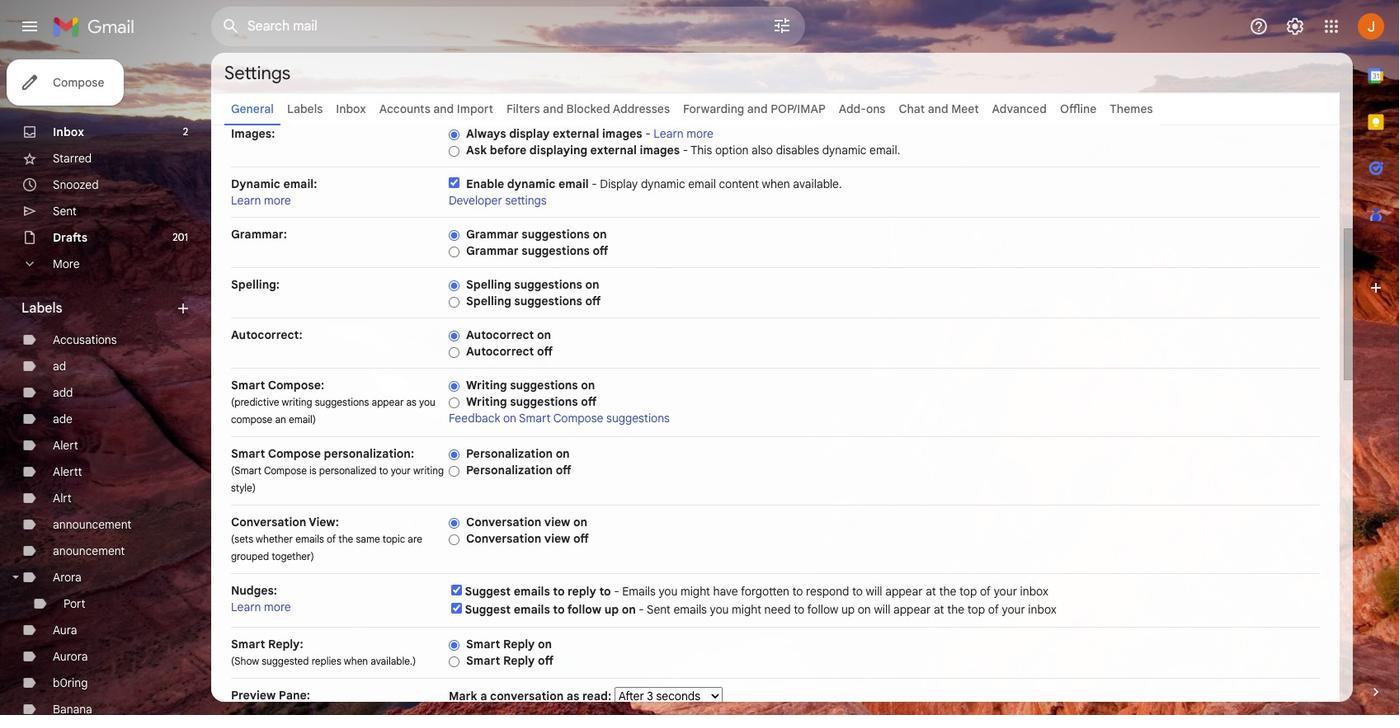 Task type: vqa. For each thing, say whether or not it's contained in the screenshot.
use in Google may use my email, chat, and video content to personalize my experience and provide smart features. If I opt out, such features will be turned off.
no



Task type: describe. For each thing, give the bounding box(es) containing it.
spelling for spelling suggestions off
[[466, 294, 511, 309]]

Personalization on radio
[[449, 449, 459, 461]]

spelling suggestions off
[[466, 294, 601, 309]]

2 vertical spatial the
[[947, 602, 965, 617]]

main menu image
[[20, 16, 40, 36]]

1 vertical spatial will
[[874, 602, 890, 617]]

suggest emails to follow up on - sent emails you might need to follow up on will appear at the top of your inbox
[[465, 602, 1057, 617]]

(show
[[231, 655, 259, 667]]

suggestions for grammar suggestions on
[[522, 227, 590, 242]]

feedback on smart compose suggestions
[[449, 411, 670, 426]]

ad link
[[53, 359, 66, 374]]

when inside smart reply: (show suggested replies when available.)
[[344, 655, 368, 667]]

pane:
[[279, 688, 310, 703]]

addresses
[[613, 101, 670, 116]]

Personalization off radio
[[449, 465, 459, 477]]

support image
[[1249, 16, 1269, 36]]

learn more link for nudges:
[[231, 600, 291, 615]]

pop/imap
[[771, 101, 826, 116]]

to right respond
[[852, 584, 863, 599]]

aura link
[[53, 623, 77, 638]]

2 follow from the left
[[807, 602, 838, 617]]

reply for on
[[503, 637, 535, 652]]

smart for smart compose personalization: (smart compose is personalized to your writing style)
[[231, 446, 265, 461]]

0 vertical spatial inbox
[[336, 101, 366, 116]]

this
[[691, 143, 712, 158]]

Grammar suggestions on radio
[[449, 229, 459, 242]]

gmail image
[[53, 10, 143, 43]]

view:
[[309, 515, 339, 530]]

Smart Reply off radio
[[449, 656, 459, 668]]

display
[[509, 126, 550, 141]]

1 vertical spatial at
[[934, 602, 944, 617]]

email:
[[283, 177, 317, 191]]

smart down writing suggestions off
[[519, 411, 551, 426]]

1 horizontal spatial dynamic
[[641, 177, 685, 191]]

spelling:
[[231, 277, 280, 292]]

compose down writing suggestions off
[[553, 411, 603, 426]]

alertt
[[53, 464, 82, 479]]

blocked
[[566, 101, 610, 116]]

port
[[64, 596, 85, 611]]

Search mail text field
[[247, 18, 726, 35]]

Smart Reply on radio
[[449, 639, 459, 652]]

to inside smart compose personalization: (smart compose is personalized to your writing style)
[[379, 464, 388, 477]]

themes link
[[1110, 101, 1153, 116]]

smart reply on
[[466, 637, 552, 652]]

chat and meet link
[[899, 101, 979, 116]]

content
[[719, 177, 759, 191]]

0 vertical spatial will
[[866, 584, 882, 599]]

advanced search options image
[[766, 9, 799, 42]]

grammar for grammar suggestions on
[[466, 227, 519, 242]]

topic
[[383, 533, 405, 545]]

need
[[764, 602, 791, 617]]

before
[[490, 143, 527, 158]]

snoozed
[[53, 177, 99, 192]]

suggested
[[262, 655, 309, 667]]

writing inside smart compose: (predictive writing suggestions appear as you compose an email)
[[282, 396, 312, 408]]

together)
[[272, 550, 314, 563]]

(predictive
[[231, 396, 279, 408]]

always
[[466, 126, 506, 141]]

suggestions for writing suggestions on
[[510, 378, 578, 393]]

Conversation view off radio
[[449, 534, 459, 546]]

meet
[[951, 101, 979, 116]]

2 vertical spatial appear
[[893, 602, 931, 617]]

announcement link
[[53, 517, 131, 532]]

mark
[[449, 689, 477, 704]]

offline
[[1060, 101, 1097, 116]]

smart for smart reply off
[[466, 653, 500, 668]]

- inside enable dynamic email - display dynamic email content when available. developer settings
[[592, 177, 597, 191]]

developer
[[449, 193, 502, 208]]

1 vertical spatial top
[[968, 602, 985, 617]]

1 horizontal spatial as
[[567, 689, 579, 704]]

always display external images - learn more
[[466, 126, 714, 141]]

compose up the is on the bottom left of page
[[268, 446, 321, 461]]

aura
[[53, 623, 77, 638]]

1 vertical spatial inbox link
[[53, 125, 84, 139]]

suggestions for spelling suggestions off
[[514, 294, 582, 309]]

(sets
[[231, 533, 253, 545]]

Grammar suggestions off radio
[[449, 246, 459, 258]]

your inside smart compose personalization: (smart compose is personalized to your writing style)
[[391, 464, 411, 477]]

1 vertical spatial the
[[939, 584, 956, 599]]

grouped
[[231, 550, 269, 563]]

0 horizontal spatial might
[[681, 584, 710, 599]]

emails down suggest emails to reply to - emails you might have forgotten to respond to will appear at the top of your inbox
[[674, 602, 707, 617]]

smart for smart reply: (show suggested replies when available.)
[[231, 637, 265, 652]]

ask before displaying external images - this option also disables dynamic email.
[[466, 143, 900, 158]]

drafts
[[53, 230, 88, 245]]

suggestions for grammar suggestions off
[[522, 243, 590, 258]]

smart compose personalization: (smart compose is personalized to your writing style)
[[231, 446, 444, 494]]

available.)
[[371, 655, 416, 667]]

style)
[[231, 482, 256, 494]]

email.
[[870, 143, 900, 158]]

smart for smart reply on
[[466, 637, 500, 652]]

conversation view: (sets whether emails of the same topic are grouped together)
[[231, 515, 422, 563]]

emails left reply
[[514, 584, 550, 599]]

general link
[[231, 101, 274, 116]]

feedback
[[449, 411, 500, 426]]

0 vertical spatial top
[[959, 584, 977, 599]]

sent inside labels navigation
[[53, 204, 77, 219]]

2
[[183, 125, 188, 138]]

writing suggestions on
[[466, 378, 595, 393]]

anouncement link
[[53, 544, 125, 558]]

suggestions inside smart compose: (predictive writing suggestions appear as you compose an email)
[[315, 396, 369, 408]]

displaying
[[529, 143, 587, 158]]

a
[[480, 689, 487, 704]]

add-ons link
[[839, 101, 886, 116]]

off for conversation view on
[[573, 531, 589, 546]]

1 vertical spatial appear
[[885, 584, 923, 599]]

labels heading
[[21, 300, 175, 317]]

snoozed link
[[53, 177, 99, 192]]

preview
[[231, 688, 276, 703]]

compose:
[[268, 378, 324, 393]]

201
[[173, 231, 188, 243]]

Spelling suggestions off radio
[[449, 296, 459, 308]]

0 vertical spatial at
[[926, 584, 936, 599]]

autocorrect for autocorrect on
[[466, 328, 534, 342]]

b0ring link
[[53, 676, 88, 690]]

nudges: learn more
[[231, 583, 291, 615]]

filters and blocked addresses
[[507, 101, 670, 116]]

0 vertical spatial learn more link
[[654, 126, 714, 141]]

aurora
[[53, 649, 88, 664]]

- left the this
[[683, 143, 688, 158]]

- down emails
[[639, 602, 644, 617]]

alrt
[[53, 491, 72, 506]]

email)
[[289, 413, 316, 426]]

compose left the is on the bottom left of page
[[264, 464, 307, 477]]

accusations
[[53, 332, 117, 347]]

when inside enable dynamic email - display dynamic email content when available. developer settings
[[762, 177, 790, 191]]

same
[[356, 533, 380, 545]]

Conversation view on radio
[[449, 517, 459, 529]]

dynamic email: learn more
[[231, 177, 317, 208]]

1 vertical spatial images
[[640, 143, 680, 158]]

compose button
[[7, 59, 124, 106]]

mark a conversation as read:
[[449, 689, 614, 704]]

arora link
[[53, 570, 82, 585]]

0 vertical spatial inbox
[[1020, 584, 1049, 599]]

grammar suggestions on
[[466, 227, 607, 242]]

ade
[[53, 412, 72, 426]]

Autocorrect on radio
[[449, 330, 459, 342]]

emails up smart reply on
[[514, 602, 550, 617]]

images:
[[231, 126, 275, 141]]

1 up from the left
[[604, 602, 619, 617]]

to left respond
[[792, 584, 803, 599]]

forgotten
[[741, 584, 789, 599]]

aurora link
[[53, 649, 88, 664]]

forwarding and pop/imap
[[683, 101, 826, 116]]

accounts
[[379, 101, 430, 116]]

enable
[[466, 177, 504, 191]]

compose
[[231, 413, 273, 426]]

Autocorrect off radio
[[449, 346, 459, 359]]

more button
[[0, 251, 198, 277]]

chat and meet
[[899, 101, 979, 116]]



Task type: locate. For each thing, give the bounding box(es) containing it.
1 horizontal spatial labels
[[287, 101, 323, 116]]

0 horizontal spatial follow
[[567, 602, 601, 617]]

conversation up conversation view off
[[466, 515, 541, 530]]

grammar down 'developer settings' link
[[466, 227, 519, 242]]

inbox
[[1020, 584, 1049, 599], [1028, 602, 1057, 617]]

and for chat
[[928, 101, 948, 116]]

0 vertical spatial spelling
[[466, 277, 511, 292]]

1 vertical spatial writing
[[413, 464, 444, 477]]

view up conversation view off
[[544, 515, 570, 530]]

1 view from the top
[[544, 515, 570, 530]]

2 vertical spatial you
[[710, 602, 729, 617]]

is
[[309, 464, 316, 477]]

emails inside conversation view: (sets whether emails of the same topic are grouped together)
[[295, 533, 324, 545]]

to right need
[[794, 602, 805, 617]]

you inside smart compose: (predictive writing suggestions appear as you compose an email)
[[419, 396, 435, 408]]

follow down reply
[[567, 602, 601, 617]]

1 email from the left
[[558, 177, 589, 191]]

autocorrect down autocorrect on in the left top of the page
[[466, 344, 534, 359]]

anouncement
[[53, 544, 125, 558]]

learn more link down dynamic
[[231, 193, 291, 208]]

2 spelling from the top
[[466, 294, 511, 309]]

off for smart reply on
[[538, 653, 554, 668]]

compose inside button
[[53, 75, 104, 90]]

reply down smart reply on
[[503, 653, 535, 668]]

to right reply
[[599, 584, 611, 599]]

conversation for conversation view off
[[466, 531, 541, 546]]

spelling for spelling suggestions on
[[466, 277, 511, 292]]

1 horizontal spatial inbox
[[336, 101, 366, 116]]

0 vertical spatial view
[[544, 515, 570, 530]]

as left read:
[[567, 689, 579, 704]]

inbox right labels 'link'
[[336, 101, 366, 116]]

external up displaying
[[553, 126, 599, 141]]

compose
[[53, 75, 104, 90], [553, 411, 603, 426], [268, 446, 321, 461], [264, 464, 307, 477]]

2 vertical spatial your
[[1002, 602, 1025, 617]]

0 vertical spatial external
[[553, 126, 599, 141]]

0 vertical spatial autocorrect
[[466, 328, 534, 342]]

1 horizontal spatial writing
[[413, 464, 444, 477]]

conversation
[[231, 515, 306, 530], [466, 515, 541, 530], [466, 531, 541, 546]]

0 vertical spatial the
[[338, 533, 353, 545]]

view down "conversation view on"
[[544, 531, 570, 546]]

learn inside nudges: learn more
[[231, 600, 261, 615]]

2 and from the left
[[543, 101, 563, 116]]

settings
[[505, 193, 547, 208]]

and up always display external images option
[[433, 101, 454, 116]]

0 vertical spatial learn
[[654, 126, 684, 141]]

grammar for grammar suggestions off
[[466, 243, 519, 258]]

conversation inside conversation view: (sets whether emails of the same topic are grouped together)
[[231, 515, 306, 530]]

2 up from the left
[[841, 602, 855, 617]]

conversation for conversation view: (sets whether emails of the same topic are grouped together)
[[231, 515, 306, 530]]

are
[[408, 533, 422, 545]]

learn more link for dynamic email:
[[231, 193, 291, 208]]

0 vertical spatial appear
[[372, 396, 404, 408]]

2 writing from the top
[[466, 394, 507, 409]]

alert
[[53, 438, 78, 453]]

smart right smart reply on option
[[466, 637, 500, 652]]

writing for writing suggestions on
[[466, 378, 507, 393]]

forwarding
[[683, 101, 744, 116]]

1 vertical spatial external
[[590, 143, 637, 158]]

0 vertical spatial grammar
[[466, 227, 519, 242]]

personalization on
[[466, 446, 570, 461]]

enable dynamic email - display dynamic email content when available. developer settings
[[449, 177, 842, 208]]

0 vertical spatial your
[[391, 464, 411, 477]]

personalization off
[[466, 463, 571, 478]]

learn inside dynamic email: learn more
[[231, 193, 261, 208]]

email down displaying
[[558, 177, 589, 191]]

when down also
[[762, 177, 790, 191]]

emails
[[295, 533, 324, 545], [514, 584, 550, 599], [514, 602, 550, 617], [674, 602, 707, 617]]

dynamic left email.
[[822, 143, 867, 158]]

None checkbox
[[451, 585, 462, 596], [451, 603, 462, 614], [451, 585, 462, 596], [451, 603, 462, 614]]

2 suggest from the top
[[465, 602, 511, 617]]

0 horizontal spatial writing
[[282, 396, 312, 408]]

personalized
[[319, 464, 377, 477]]

conversation for conversation view on
[[466, 515, 541, 530]]

off up feedback on smart compose suggestions link
[[581, 394, 597, 409]]

0 horizontal spatial email
[[558, 177, 589, 191]]

smart reply off
[[466, 653, 554, 668]]

0 vertical spatial when
[[762, 177, 790, 191]]

1 suggest from the top
[[465, 584, 511, 599]]

alertt link
[[53, 464, 82, 479]]

images down addresses
[[602, 126, 642, 141]]

smart inside smart compose personalization: (smart compose is personalized to your writing style)
[[231, 446, 265, 461]]

1 vertical spatial learn
[[231, 193, 261, 208]]

you right emails
[[659, 584, 678, 599]]

1 vertical spatial you
[[659, 584, 678, 599]]

learn down nudges:
[[231, 600, 261, 615]]

labels for labels heading at the left of the page
[[21, 300, 62, 317]]

1 vertical spatial more
[[264, 193, 291, 208]]

your
[[391, 464, 411, 477], [994, 584, 1017, 599], [1002, 602, 1025, 617]]

off up writing suggestions on at bottom
[[537, 344, 553, 359]]

feedback on smart compose suggestions link
[[449, 411, 670, 426]]

the inside conversation view: (sets whether emails of the same topic are grouped together)
[[338, 533, 353, 545]]

labels navigation
[[0, 53, 211, 715]]

0 vertical spatial you
[[419, 396, 435, 408]]

sent up drafts 'link'
[[53, 204, 77, 219]]

writing for writing suggestions off
[[466, 394, 507, 409]]

3 and from the left
[[747, 101, 768, 116]]

view
[[544, 515, 570, 530], [544, 531, 570, 546]]

off down grammar suggestions on
[[593, 243, 608, 258]]

general
[[231, 101, 274, 116]]

off up reply
[[573, 531, 589, 546]]

option
[[715, 143, 749, 158]]

spelling suggestions on
[[466, 277, 599, 292]]

ade link
[[53, 412, 72, 426]]

reply up smart reply off
[[503, 637, 535, 652]]

to up smart reply off
[[553, 602, 565, 617]]

smart up (predictive
[[231, 378, 265, 393]]

2 vertical spatial learn
[[231, 600, 261, 615]]

as
[[406, 396, 417, 408], [567, 689, 579, 704]]

autocorrect
[[466, 328, 534, 342], [466, 344, 534, 359]]

ons
[[866, 101, 886, 116]]

1 grammar from the top
[[466, 227, 519, 242]]

1 vertical spatial reply
[[503, 653, 535, 668]]

0 horizontal spatial when
[[344, 655, 368, 667]]

nudges:
[[231, 583, 277, 598]]

personalization:
[[324, 446, 414, 461]]

2 email from the left
[[688, 177, 716, 191]]

view for on
[[544, 515, 570, 530]]

learn down dynamic
[[231, 193, 261, 208]]

0 vertical spatial as
[[406, 396, 417, 408]]

off up mark a conversation as read:
[[538, 653, 554, 668]]

to down personalization:
[[379, 464, 388, 477]]

conversation view on
[[466, 515, 587, 530]]

and right filters
[[543, 101, 563, 116]]

writing suggestions off
[[466, 394, 597, 409]]

an
[[275, 413, 286, 426]]

1 reply from the top
[[503, 637, 535, 652]]

suggest emails to reply to - emails you might have forgotten to respond to will appear at the top of your inbox
[[465, 584, 1049, 599]]

2 grammar from the top
[[466, 243, 519, 258]]

drafts link
[[53, 230, 88, 245]]

settings image
[[1285, 16, 1305, 36]]

suggestions for spelling suggestions on
[[514, 277, 582, 292]]

follow down respond
[[807, 602, 838, 617]]

on
[[593, 227, 607, 242], [585, 277, 599, 292], [537, 328, 551, 342], [581, 378, 595, 393], [503, 411, 516, 426], [556, 446, 570, 461], [573, 515, 587, 530], [622, 602, 636, 617], [858, 602, 871, 617], [538, 637, 552, 652]]

1 spelling from the top
[[466, 277, 511, 292]]

chat
[[899, 101, 925, 116]]

1 follow from the left
[[567, 602, 601, 617]]

compose down the gmail image
[[53, 75, 104, 90]]

smart
[[231, 378, 265, 393], [519, 411, 551, 426], [231, 446, 265, 461], [231, 637, 265, 652], [466, 637, 500, 652], [466, 653, 500, 668]]

labels for labels 'link'
[[287, 101, 323, 116]]

spelling right the "spelling suggestions off" option
[[466, 294, 511, 309]]

0 vertical spatial sent
[[53, 204, 77, 219]]

None search field
[[211, 7, 805, 46]]

1 vertical spatial when
[[344, 655, 368, 667]]

learn up ask before displaying external images - this option also disables dynamic email.
[[654, 126, 684, 141]]

personalization up personalization off
[[466, 446, 553, 461]]

autocorrect for autocorrect off
[[466, 344, 534, 359]]

spelling right spelling suggestions on radio
[[466, 277, 511, 292]]

have
[[713, 584, 738, 599]]

reply for off
[[503, 653, 535, 668]]

to left reply
[[553, 584, 565, 599]]

1 writing from the top
[[466, 378, 507, 393]]

- down addresses
[[645, 126, 651, 141]]

images left the this
[[640, 143, 680, 158]]

dynamic
[[822, 143, 867, 158], [507, 177, 555, 191], [641, 177, 685, 191]]

0 horizontal spatial up
[[604, 602, 619, 617]]

and for filters
[[543, 101, 563, 116]]

1 vertical spatial inbox
[[53, 125, 84, 139]]

2 view from the top
[[544, 531, 570, 546]]

1 vertical spatial as
[[567, 689, 579, 704]]

Writing suggestions off radio
[[449, 397, 459, 409]]

1 personalization from the top
[[466, 446, 553, 461]]

smart compose: (predictive writing suggestions appear as you compose an email)
[[231, 378, 435, 426]]

conversation up whether
[[231, 515, 306, 530]]

1 horizontal spatial you
[[659, 584, 678, 599]]

smart up (smart
[[231, 446, 265, 461]]

0 vertical spatial inbox link
[[336, 101, 366, 116]]

1 vertical spatial of
[[980, 584, 991, 599]]

you left writing suggestions off radio
[[419, 396, 435, 408]]

when right replies
[[344, 655, 368, 667]]

more inside nudges: learn more
[[264, 600, 291, 615]]

1 and from the left
[[433, 101, 454, 116]]

off for writing suggestions on
[[581, 394, 597, 409]]

accounts and import
[[379, 101, 493, 116]]

1 vertical spatial spelling
[[466, 294, 511, 309]]

0 horizontal spatial dynamic
[[507, 177, 555, 191]]

appear inside smart compose: (predictive writing suggestions appear as you compose an email)
[[372, 396, 404, 408]]

1 vertical spatial autocorrect
[[466, 344, 534, 359]]

autocorrect off
[[466, 344, 553, 359]]

you for as
[[419, 396, 435, 408]]

more down nudges:
[[264, 600, 291, 615]]

2 horizontal spatial dynamic
[[822, 143, 867, 158]]

1 vertical spatial your
[[994, 584, 1017, 599]]

Always display external images radio
[[449, 129, 459, 141]]

0 horizontal spatial you
[[419, 396, 435, 408]]

off for grammar suggestions on
[[593, 243, 608, 258]]

filters and blocked addresses link
[[507, 101, 670, 116]]

conversation down "conversation view on"
[[466, 531, 541, 546]]

view for off
[[544, 531, 570, 546]]

learn more link up ask before displaying external images - this option also disables dynamic email.
[[654, 126, 714, 141]]

personalization down personalization on
[[466, 463, 553, 478]]

0 horizontal spatial inbox
[[53, 125, 84, 139]]

- left emails
[[614, 584, 619, 599]]

as left writing suggestions off radio
[[406, 396, 417, 408]]

sent link
[[53, 204, 77, 219]]

Spelling suggestions on radio
[[449, 280, 459, 292]]

1 vertical spatial grammar
[[466, 243, 519, 258]]

more up the this
[[687, 126, 714, 141]]

search mail image
[[216, 12, 246, 41]]

learn more link down nudges:
[[231, 600, 291, 615]]

1 horizontal spatial follow
[[807, 602, 838, 617]]

disables
[[776, 143, 819, 158]]

personalization for personalization off
[[466, 463, 553, 478]]

1 autocorrect from the top
[[466, 328, 534, 342]]

1 vertical spatial sent
[[647, 602, 671, 617]]

0 vertical spatial writing
[[466, 378, 507, 393]]

4 and from the left
[[928, 101, 948, 116]]

more down dynamic
[[264, 193, 291, 208]]

preview pane:
[[231, 688, 310, 703]]

0 horizontal spatial labels
[[21, 300, 62, 317]]

and for forwarding
[[747, 101, 768, 116]]

as inside smart compose: (predictive writing suggestions appear as you compose an email)
[[406, 396, 417, 408]]

might down suggest emails to reply to - emails you might have forgotten to respond to will appear at the top of your inbox
[[732, 602, 761, 617]]

0 vertical spatial might
[[681, 584, 710, 599]]

suggest for suggest emails to reply to - emails you might have forgotten to respond to will appear at the top of your inbox
[[465, 584, 511, 599]]

external
[[553, 126, 599, 141], [590, 143, 637, 158]]

1 vertical spatial might
[[732, 602, 761, 617]]

the
[[338, 533, 353, 545], [939, 584, 956, 599], [947, 602, 965, 617]]

0 horizontal spatial sent
[[53, 204, 77, 219]]

developer settings link
[[449, 193, 547, 208]]

autocorrect up autocorrect off
[[466, 328, 534, 342]]

smart for smart compose: (predictive writing suggestions appear as you compose an email)
[[231, 378, 265, 393]]

suggest for suggest emails to follow up on - sent emails you might need to follow up on will appear at the top of your inbox
[[465, 602, 511, 617]]

0 vertical spatial labels
[[287, 101, 323, 116]]

2 vertical spatial of
[[988, 602, 999, 617]]

0 vertical spatial personalization
[[466, 446, 553, 461]]

writing left personalization off option
[[413, 464, 444, 477]]

writing up feedback
[[466, 394, 507, 409]]

1 horizontal spatial when
[[762, 177, 790, 191]]

writing right writing suggestions on option
[[466, 378, 507, 393]]

and for accounts
[[433, 101, 454, 116]]

and left pop/imap at the right of page
[[747, 101, 768, 116]]

Writing suggestions on radio
[[449, 380, 459, 393]]

inbox link up starred
[[53, 125, 84, 139]]

2 reply from the top
[[503, 653, 535, 668]]

when
[[762, 177, 790, 191], [344, 655, 368, 667]]

offline link
[[1060, 101, 1097, 116]]

1 vertical spatial personalization
[[466, 463, 553, 478]]

0 vertical spatial writing
[[282, 396, 312, 408]]

0 vertical spatial of
[[327, 533, 336, 545]]

ask
[[466, 143, 487, 158]]

1 horizontal spatial might
[[732, 602, 761, 617]]

starred link
[[53, 151, 92, 166]]

0 vertical spatial reply
[[503, 637, 535, 652]]

sent
[[53, 204, 77, 219], [647, 602, 671, 617]]

2 autocorrect from the top
[[466, 344, 534, 359]]

accusations link
[[53, 332, 117, 347]]

might left 'have'
[[681, 584, 710, 599]]

2 vertical spatial learn more link
[[231, 600, 291, 615]]

of inside conversation view: (sets whether emails of the same topic are grouped together)
[[327, 533, 336, 545]]

0 vertical spatial images
[[602, 126, 642, 141]]

suggestions
[[522, 227, 590, 242], [522, 243, 590, 258], [514, 277, 582, 292], [514, 294, 582, 309], [510, 378, 578, 393], [510, 394, 578, 409], [315, 396, 369, 408], [606, 411, 670, 426]]

dynamic down ask before displaying external images - this option also disables dynamic email.
[[641, 177, 685, 191]]

0 vertical spatial suggest
[[465, 584, 511, 599]]

grammar right grammar suggestions off option
[[466, 243, 519, 258]]

personalization
[[466, 446, 553, 461], [466, 463, 553, 478]]

None checkbox
[[449, 177, 459, 188]]

labels
[[287, 101, 323, 116], [21, 300, 62, 317]]

learn
[[654, 126, 684, 141], [231, 193, 261, 208], [231, 600, 261, 615]]

1 vertical spatial writing
[[466, 394, 507, 409]]

up
[[604, 602, 619, 617], [841, 602, 855, 617]]

dynamic
[[231, 177, 280, 191]]

writing inside smart compose personalization: (smart compose is personalized to your writing style)
[[413, 464, 444, 477]]

inbox
[[336, 101, 366, 116], [53, 125, 84, 139]]

autocorrect:
[[231, 328, 302, 342]]

autocorrect on
[[466, 328, 551, 342]]

off down spelling suggestions on
[[585, 294, 601, 309]]

more
[[53, 257, 80, 271]]

1 horizontal spatial up
[[841, 602, 855, 617]]

0 horizontal spatial as
[[406, 396, 417, 408]]

1 vertical spatial suggest
[[465, 602, 511, 617]]

sent down emails
[[647, 602, 671, 617]]

1 vertical spatial inbox
[[1028, 602, 1057, 617]]

b0ring
[[53, 676, 88, 690]]

suggestions for writing suggestions off
[[510, 394, 578, 409]]

off for spelling suggestions on
[[585, 294, 601, 309]]

smart right smart reply off "option"
[[466, 653, 500, 668]]

off
[[593, 243, 608, 258], [585, 294, 601, 309], [537, 344, 553, 359], [581, 394, 597, 409], [556, 463, 571, 478], [573, 531, 589, 546], [538, 653, 554, 668]]

labels inside navigation
[[21, 300, 62, 317]]

- left display
[[592, 177, 597, 191]]

inbox up starred
[[53, 125, 84, 139]]

emails down view:
[[295, 533, 324, 545]]

2 vertical spatial more
[[264, 600, 291, 615]]

2 personalization from the top
[[466, 463, 553, 478]]

smart inside smart compose: (predictive writing suggestions appear as you compose an email)
[[231, 378, 265, 393]]

more inside dynamic email: learn more
[[264, 193, 291, 208]]

smart up (show
[[231, 637, 265, 652]]

1 vertical spatial learn more link
[[231, 193, 291, 208]]

follow
[[567, 602, 601, 617], [807, 602, 838, 617]]

add-
[[839, 101, 866, 116]]

1 horizontal spatial sent
[[647, 602, 671, 617]]

inbox inside labels navigation
[[53, 125, 84, 139]]

1 vertical spatial view
[[544, 531, 570, 546]]

1 horizontal spatial inbox link
[[336, 101, 366, 116]]

labels link
[[287, 101, 323, 116]]

display
[[600, 177, 638, 191]]

read:
[[582, 689, 611, 704]]

you down 'have'
[[710, 602, 729, 617]]

alert link
[[53, 438, 78, 453]]

smart inside smart reply: (show suggested replies when available.)
[[231, 637, 265, 652]]

alrt link
[[53, 491, 72, 506]]

off down personalization on
[[556, 463, 571, 478]]

dynamic up settings on the left top
[[507, 177, 555, 191]]

0 horizontal spatial inbox link
[[53, 125, 84, 139]]

announcement
[[53, 517, 131, 532]]

1 horizontal spatial email
[[688, 177, 716, 191]]

Ask before displaying external images radio
[[449, 145, 459, 157]]

(smart
[[231, 464, 262, 477]]

grammar:
[[231, 227, 287, 242]]

you for emails
[[659, 584, 678, 599]]

0 vertical spatial more
[[687, 126, 714, 141]]

personalization for personalization on
[[466, 446, 553, 461]]

1 vertical spatial labels
[[21, 300, 62, 317]]

external down always display external images - learn more
[[590, 143, 637, 158]]

whether
[[256, 533, 293, 545]]

2 horizontal spatial you
[[710, 602, 729, 617]]

writing down the compose: on the bottom left of page
[[282, 396, 312, 408]]

of
[[327, 533, 336, 545], [980, 584, 991, 599], [988, 602, 999, 617]]

labels down more
[[21, 300, 62, 317]]

available.
[[793, 177, 842, 191]]

import
[[457, 101, 493, 116]]

email down the this
[[688, 177, 716, 191]]

and right chat
[[928, 101, 948, 116]]

inbox link right labels 'link'
[[336, 101, 366, 116]]

labels right general link
[[287, 101, 323, 116]]

tab list
[[1353, 53, 1399, 656]]



